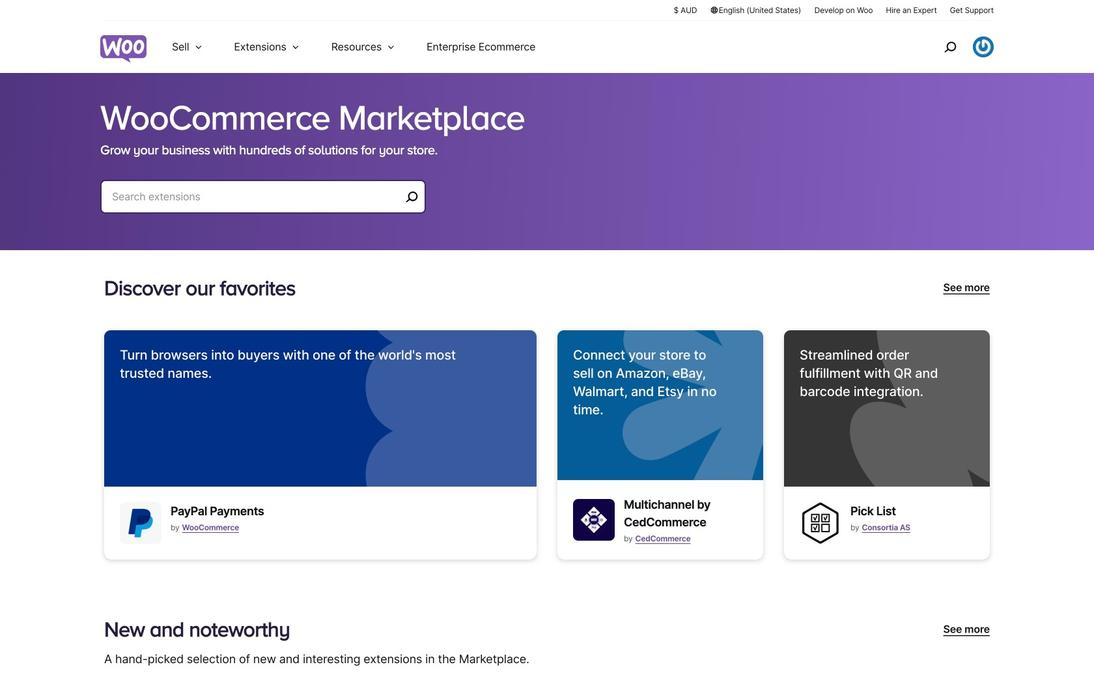Task type: vqa. For each thing, say whether or not it's contained in the screenshot.
Filter countries Field at the left bottom of page
no



Task type: describe. For each thing, give the bounding box(es) containing it.
open account menu image
[[973, 36, 994, 57]]

Search extensions search field
[[112, 188, 401, 206]]



Task type: locate. For each thing, give the bounding box(es) containing it.
search image
[[940, 36, 961, 57]]

service navigation menu element
[[917, 26, 994, 68]]

None search field
[[100, 180, 426, 229]]



